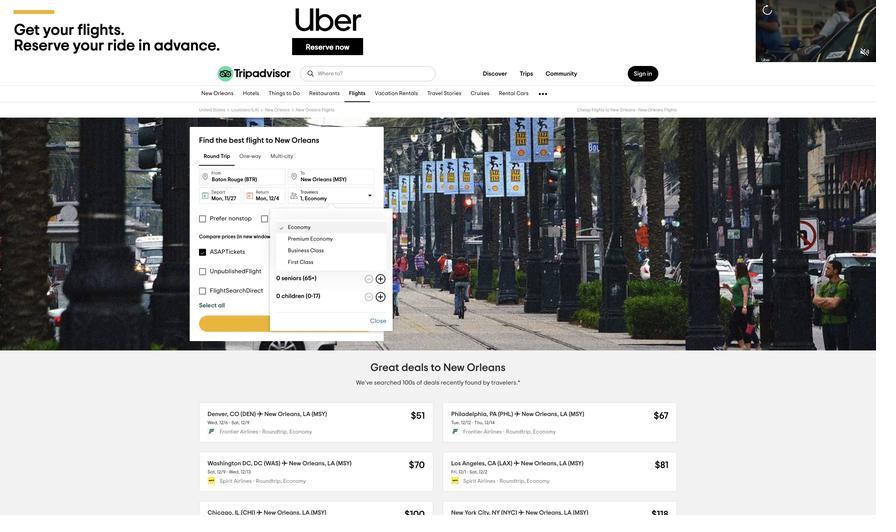 Task type: describe. For each thing, give the bounding box(es) containing it.
cheap
[[578, 108, 591, 112]]

united
[[199, 108, 212, 112]]

frontier for $67
[[464, 430, 483, 435]]

mon, for mon, 11/27
[[212, 196, 224, 202]]

to
[[301, 171, 305, 176]]

(65+)
[[303, 275, 317, 282]]

states
[[213, 108, 225, 112]]

all
[[218, 303, 225, 309]]

(in
[[237, 235, 242, 240]]

new right (den)
[[265, 411, 277, 417]]

1 adult (18-64)
[[276, 257, 314, 264]]

louisiana (la) link
[[232, 108, 259, 112]]

premium economy
[[288, 236, 333, 242]]

best
[[229, 137, 245, 144]]

new orleans, la (msy) for $81
[[521, 460, 584, 467]]

dc,
[[243, 460, 253, 467]]

new right cheap
[[611, 108, 619, 112]]

prices
[[222, 235, 236, 240]]

pa
[[490, 411, 497, 417]]

louisiana (la)
[[232, 108, 259, 112]]

vacation rentals
[[375, 91, 418, 96]]

sat, 12/9  - wed, 12/13
[[208, 470, 251, 475]]

community button
[[540, 66, 584, 82]]

to right flight
[[266, 137, 273, 144]]

compare
[[199, 235, 221, 240]]

new right (was) at the bottom of page
[[289, 460, 301, 467]]

things to do
[[269, 91, 300, 96]]

flightsearchdirect
[[210, 288, 263, 294]]

philadelphia, pa (phl)
[[452, 411, 514, 417]]

first class
[[288, 260, 314, 265]]

17)
[[313, 293, 320, 299]]

frontier airlines - roundtrip, economy for $67
[[464, 430, 556, 435]]

new
[[244, 235, 253, 240]]

things
[[269, 91, 285, 96]]

0 children (0-17)
[[276, 293, 320, 299]]

roundtrip, for $67
[[506, 430, 532, 435]]

community
[[546, 71, 578, 77]]

vacation
[[375, 91, 398, 96]]

,
[[302, 196, 304, 201]]

first
[[288, 260, 299, 265]]

spirit airlines - roundtrip, economy for $81
[[464, 479, 550, 484]]

one-
[[240, 154, 252, 159]]

include
[[272, 216, 293, 222]]

- down (phl)
[[503, 430, 505, 435]]

tue, 12/12  - thu, 12/14
[[452, 421, 495, 425]]

la for $51
[[303, 411, 311, 417]]

orleans down things to do link
[[275, 108, 290, 112]]

orleans up the by
[[467, 363, 506, 374]]

premium
[[288, 236, 309, 242]]

0 horizontal spatial new orleans link
[[197, 86, 238, 102]]

fri, 12/1  - sat, 12/2
[[452, 470, 488, 475]]

los angeles, ca (lax)
[[452, 460, 513, 467]]

12/14
[[485, 421, 495, 425]]

denver, co (den)
[[208, 411, 256, 417]]

multi-
[[271, 154, 284, 159]]

new orleans flights link
[[296, 108, 335, 112]]

(phl)
[[499, 411, 514, 417]]

(msy) for $81
[[569, 460, 584, 467]]

(msy) for $67
[[569, 411, 585, 417]]

flights link
[[345, 86, 371, 102]]

travelers.*
[[492, 380, 521, 386]]

tripadvisor image
[[218, 66, 291, 82]]

hotels
[[243, 91, 259, 96]]

searched
[[374, 380, 402, 386]]

64)
[[305, 257, 314, 264]]

class for business class
[[310, 248, 324, 254]]

stories
[[444, 91, 462, 96]]

city or airport text field for from
[[199, 169, 286, 185]]

fri,
[[452, 470, 458, 475]]

0 vertical spatial wed,
[[208, 421, 219, 425]]

11/27
[[225, 196, 236, 202]]

we've searched 100s of deals recently found by travelers.*
[[356, 380, 521, 386]]

mon, for mon, 12/4
[[256, 196, 268, 202]]

new right (lax)
[[521, 460, 534, 467]]

philadelphia,
[[452, 411, 489, 417]]

ca
[[488, 460, 497, 467]]

find
[[199, 137, 214, 144]]

0 vertical spatial deals
[[402, 363, 429, 374]]

- down (lax)
[[497, 479, 499, 484]]

airlines for $70
[[234, 479, 252, 484]]

wed, 12/6  - sat, 12/9
[[208, 421, 250, 425]]

travel stories link
[[423, 86, 466, 102]]

1 vertical spatial deals
[[424, 380, 440, 386]]

12/6
[[220, 421, 228, 425]]

return mon, 12/4
[[256, 190, 279, 202]]

discover
[[483, 71, 508, 77]]

roundtrip, for $81
[[500, 479, 526, 484]]

new up "united" at the top left of the page
[[202, 91, 213, 96]]

los
[[452, 460, 461, 467]]

0 horizontal spatial sat,
[[208, 470, 216, 475]]

- down washington
[[227, 470, 228, 475]]

new down sign in in the top of the page
[[639, 108, 647, 112]]

(lax)
[[498, 460, 513, 467]]

airlines for $51
[[240, 430, 258, 435]]

hotels link
[[238, 86, 264, 102]]

rentals
[[400, 91, 418, 96]]

city
[[284, 154, 293, 159]]

cruises link
[[466, 86, 495, 102]]

round
[[204, 154, 220, 159]]

la for $81
[[560, 460, 567, 467]]

orleans, for $51
[[278, 411, 302, 417]]

orleans up city
[[292, 137, 320, 144]]

washington
[[208, 460, 241, 467]]

class for first class
[[300, 260, 314, 265]]

advertisement region
[[0, 0, 877, 62]]

orleans down restaurants link
[[306, 108, 321, 112]]

new orleans flights
[[296, 108, 335, 112]]

travelers 1 , economy
[[301, 190, 327, 201]]

orleans down 'sign'
[[620, 108, 636, 112]]

new orleans, la (msy) for $51
[[265, 411, 327, 417]]

tue,
[[452, 421, 460, 425]]

1 horizontal spatial new orleans link
[[265, 108, 290, 112]]

nonstop
[[229, 216, 252, 222]]

new right (la)
[[265, 108, 274, 112]]

travel stories
[[428, 91, 462, 96]]

sat, for $51
[[232, 421, 240, 425]]

include nearby airports
[[272, 216, 339, 222]]

angeles,
[[463, 460, 487, 467]]

rental cars link
[[495, 86, 534, 102]]



Task type: vqa. For each thing, say whether or not it's contained in the screenshot.
"CABIN,""
no



Task type: locate. For each thing, give the bounding box(es) containing it.
1 vertical spatial new orleans link
[[265, 108, 290, 112]]

travelers
[[301, 190, 318, 194]]

1 frontier airlines - roundtrip, economy from the left
[[220, 430, 312, 435]]

travel
[[428, 91, 443, 96]]

- left thu, at the bottom
[[472, 421, 474, 425]]

orleans,
[[278, 411, 302, 417], [536, 411, 559, 417], [303, 460, 326, 467], [535, 460, 559, 467]]

2 spirit from the left
[[464, 479, 477, 484]]

1 horizontal spatial wed,
[[229, 470, 240, 475]]

new orleans link up states
[[197, 86, 238, 102]]

orleans down in
[[648, 108, 664, 112]]

in
[[648, 71, 653, 77]]

1 horizontal spatial sat,
[[232, 421, 240, 425]]

(msy) for $70
[[336, 460, 352, 467]]

1 down travelers
[[301, 196, 302, 201]]

sign
[[634, 71, 647, 77]]

$67
[[654, 412, 669, 421]]

sat, down the co
[[232, 421, 240, 425]]

we've
[[356, 380, 373, 386]]

find the best flight to new orleans
[[199, 137, 320, 144]]

from
[[212, 171, 221, 176]]

0 horizontal spatial wed,
[[208, 421, 219, 425]]

orleans up states
[[214, 91, 234, 96]]

deals right of
[[424, 380, 440, 386]]

orleans, for $70
[[303, 460, 326, 467]]

1 horizontal spatial 12/9
[[241, 421, 250, 425]]

1 spirit from the left
[[220, 479, 233, 484]]

airlines for $81
[[478, 479, 496, 484]]

close
[[370, 318, 387, 324]]

frontier airlines - roundtrip, economy down (phl)
[[464, 430, 556, 435]]

discover button
[[477, 66, 514, 82]]

1 city or airport text field from the left
[[199, 169, 286, 185]]

1 frontier from the left
[[220, 430, 239, 435]]

city or airport text field for to
[[288, 169, 375, 185]]

spirit airlines - roundtrip, economy down (lax)
[[464, 479, 550, 484]]

spirit airlines - roundtrip, economy down dc
[[220, 479, 306, 484]]

- right 12/6
[[229, 421, 231, 425]]

new orleans up states
[[202, 91, 234, 96]]

new
[[202, 91, 213, 96], [265, 108, 274, 112], [296, 108, 305, 112], [611, 108, 619, 112], [639, 108, 647, 112], [275, 137, 290, 144], [444, 363, 465, 374], [265, 411, 277, 417], [522, 411, 534, 417], [289, 460, 301, 467], [521, 460, 534, 467]]

city or airport text field up travelers 1 , economy
[[288, 169, 375, 185]]

new up multi-city
[[275, 137, 290, 144]]

2 frontier from the left
[[464, 430, 483, 435]]

$70
[[409, 461, 425, 470]]

(0-
[[306, 293, 313, 299]]

spirit down sat, 12/9  - wed, 12/13 at the left bottom
[[220, 479, 233, 484]]

to
[[287, 91, 292, 96], [606, 108, 610, 112], [266, 137, 273, 144], [431, 363, 441, 374]]

frontier for $51
[[220, 430, 239, 435]]

thu,
[[475, 421, 484, 425]]

dc
[[254, 460, 263, 467]]

0 vertical spatial 0
[[276, 275, 280, 282]]

return
[[256, 190, 269, 195]]

to up we've searched 100s of deals recently found by travelers.*
[[431, 363, 441, 374]]

city or airport text field down the one- at the top left of page
[[199, 169, 286, 185]]

airlines
[[240, 430, 258, 435], [484, 430, 502, 435], [234, 479, 252, 484], [478, 479, 496, 484]]

new orleans link down the things at the top of the page
[[265, 108, 290, 112]]

spirit airlines - roundtrip, economy for $70
[[220, 479, 306, 484]]

1 vertical spatial 12/9
[[217, 470, 226, 475]]

roundtrip, for $70
[[256, 479, 282, 484]]

sat, down angeles, in the bottom right of the page
[[470, 470, 478, 475]]

flight
[[246, 137, 264, 144]]

search image
[[307, 70, 315, 78]]

12/2
[[479, 470, 488, 475]]

0 horizontal spatial 12/9
[[217, 470, 226, 475]]

1 horizontal spatial spirit
[[464, 479, 477, 484]]

(18-
[[296, 257, 305, 264]]

100s
[[403, 380, 415, 386]]

1 vertical spatial new orleans
[[265, 108, 290, 112]]

mon,
[[212, 196, 224, 202], [256, 196, 268, 202]]

Search search field
[[318, 70, 429, 77]]

spirit airlines - roundtrip, economy
[[220, 479, 306, 484], [464, 479, 550, 484]]

roundtrip, up (was) at the bottom of page
[[262, 430, 289, 435]]

roundtrip, for $51
[[262, 430, 289, 435]]

frontier airlines - roundtrip, economy
[[220, 430, 312, 435], [464, 430, 556, 435]]

12/9 down (den)
[[241, 421, 250, 425]]

1 vertical spatial 0
[[276, 293, 280, 299]]

-
[[637, 108, 638, 112], [229, 421, 231, 425], [472, 421, 474, 425], [260, 430, 261, 435], [503, 430, 505, 435], [227, 470, 228, 475], [468, 470, 469, 475], [253, 479, 255, 484], [497, 479, 499, 484]]

0 horizontal spatial new orleans
[[202, 91, 234, 96]]

airlines down (den)
[[240, 430, 258, 435]]

0 left children
[[276, 293, 280, 299]]

0 horizontal spatial frontier airlines - roundtrip, economy
[[220, 430, 312, 435]]

the
[[216, 137, 227, 144]]

class up ladybug
[[300, 260, 314, 265]]

1 horizontal spatial 1
[[301, 196, 302, 201]]

things to do link
[[264, 86, 305, 102]]

new down do
[[296, 108, 305, 112]]

1 horizontal spatial frontier
[[464, 430, 483, 435]]

mon, down 'return'
[[256, 196, 268, 202]]

airlines down 12/13
[[234, 479, 252, 484]]

new orleans, la (msy) for $67
[[522, 411, 585, 417]]

sat, down washington
[[208, 470, 216, 475]]

by
[[483, 380, 490, 386]]

prefer nonstop
[[210, 216, 252, 222]]

(msy)
[[312, 411, 327, 417], [569, 411, 585, 417], [336, 460, 352, 467], [569, 460, 584, 467]]

1 vertical spatial class
[[300, 260, 314, 265]]

1 vertical spatial wed,
[[229, 470, 240, 475]]

economy
[[305, 196, 327, 201], [281, 225, 303, 230], [288, 225, 311, 230], [310, 236, 333, 242], [290, 430, 312, 435], [534, 430, 556, 435], [283, 479, 306, 484], [527, 479, 550, 484]]

0 vertical spatial class
[[310, 248, 324, 254]]

2 spirit airlines - roundtrip, economy from the left
[[464, 479, 550, 484]]

0 vertical spatial 12/9
[[241, 421, 250, 425]]

prefer
[[210, 216, 227, 222]]

1 horizontal spatial city or airport text field
[[288, 169, 375, 185]]

(den)
[[241, 411, 256, 417]]

1
[[301, 196, 302, 201], [276, 257, 278, 264]]

City or Airport text field
[[199, 169, 286, 185], [288, 169, 375, 185]]

orleans, for $81
[[535, 460, 559, 467]]

1 left adult
[[276, 257, 278, 264]]

vacation rentals link
[[371, 86, 423, 102]]

depart
[[212, 190, 225, 195]]

to left do
[[287, 91, 292, 96]]

cheap flights to new orleans - new orleans flights
[[578, 108, 678, 112]]

1 inside travelers 1 , economy
[[301, 196, 302, 201]]

to right cheap
[[606, 108, 610, 112]]

new orleans, la (msy) for $70
[[289, 460, 352, 467]]

deals
[[402, 363, 429, 374], [424, 380, 440, 386]]

airports
[[316, 216, 339, 222]]

business class
[[288, 248, 324, 254]]

(msy) for $51
[[312, 411, 327, 417]]

sat, for $81
[[470, 470, 478, 475]]

1 horizontal spatial frontier airlines - roundtrip, economy
[[464, 430, 556, 435]]

0 vertical spatial new orleans link
[[197, 86, 238, 102]]

1 0 from the top
[[276, 275, 280, 282]]

flights
[[349, 91, 366, 96], [322, 108, 335, 112], [592, 108, 605, 112], [665, 108, 678, 112]]

window)
[[254, 235, 272, 240]]

roundtrip, down (phl)
[[506, 430, 532, 435]]

1 spirit airlines - roundtrip, economy from the left
[[220, 479, 306, 484]]

new right (phl)
[[522, 411, 534, 417]]

spirit down fri, 12/1  - sat, 12/2 on the bottom of page
[[464, 479, 477, 484]]

0 horizontal spatial spirit airlines - roundtrip, economy
[[220, 479, 306, 484]]

deals up of
[[402, 363, 429, 374]]

sat,
[[232, 421, 240, 425], [208, 470, 216, 475], [470, 470, 478, 475]]

denver,
[[208, 411, 229, 417]]

0 horizontal spatial frontier
[[220, 430, 239, 435]]

- down 'sign'
[[637, 108, 638, 112]]

0 left seniors
[[276, 275, 280, 282]]

found
[[465, 380, 482, 386]]

0 for 0 children (0-17)
[[276, 293, 280, 299]]

wed, down the denver,
[[208, 421, 219, 425]]

business
[[288, 248, 309, 254]]

12/12
[[461, 421, 471, 425]]

- right 12/1 on the right
[[468, 470, 469, 475]]

cars
[[517, 91, 529, 96]]

0 horizontal spatial city or airport text field
[[199, 169, 286, 185]]

2 frontier airlines - roundtrip, economy from the left
[[464, 430, 556, 435]]

wed, left 12/13
[[229, 470, 240, 475]]

class up "64)"
[[310, 248, 324, 254]]

restaurants
[[310, 91, 340, 96]]

12/4
[[269, 196, 279, 202]]

new orleans down the things at the top of the page
[[265, 108, 290, 112]]

airlines down 12/2
[[478, 479, 496, 484]]

2 horizontal spatial sat,
[[470, 470, 478, 475]]

of
[[417, 380, 423, 386]]

- up dc
[[260, 430, 261, 435]]

la
[[303, 411, 311, 417], [561, 411, 568, 417], [328, 460, 335, 467], [560, 460, 567, 467]]

None search field
[[301, 67, 435, 81]]

louisiana
[[232, 108, 251, 112]]

frontier airlines - roundtrip, economy down (den)
[[220, 430, 312, 435]]

mon, inside "depart mon, 11/27"
[[212, 196, 224, 202]]

0 vertical spatial new orleans
[[202, 91, 234, 96]]

nearby
[[295, 216, 315, 222]]

mon, down depart
[[212, 196, 224, 202]]

1 vertical spatial 1
[[276, 257, 278, 264]]

do
[[293, 91, 300, 96]]

frontier down the tue, 12/12  - thu, 12/14 at right
[[464, 430, 483, 435]]

(was)
[[264, 460, 281, 467]]

orleans, for $67
[[536, 411, 559, 417]]

2 city or airport text field from the left
[[288, 169, 375, 185]]

airlines down 12/14
[[484, 430, 502, 435]]

united states
[[199, 108, 225, 112]]

airlines for $67
[[484, 430, 502, 435]]

0 horizontal spatial spirit
[[220, 479, 233, 484]]

12/9 down washington
[[217, 470, 226, 475]]

united states link
[[199, 108, 225, 112]]

0 horizontal spatial 1
[[276, 257, 278, 264]]

new up recently
[[444, 363, 465, 374]]

0 for 0 seniors (65+)
[[276, 275, 280, 282]]

2 mon, from the left
[[256, 196, 268, 202]]

mon, inside return mon, 12/4
[[256, 196, 268, 202]]

recently
[[441, 380, 464, 386]]

new orleans link
[[197, 86, 238, 102], [265, 108, 290, 112]]

spirit for $70
[[220, 479, 233, 484]]

unpublishedflight
[[210, 268, 262, 275]]

- down dc
[[253, 479, 255, 484]]

sponsored
[[278, 235, 297, 239]]

frontier down wed, 12/6  - sat, 12/9
[[220, 430, 239, 435]]

1 mon, from the left
[[212, 196, 224, 202]]

roundtrip, down (was) at the bottom of page
[[256, 479, 282, 484]]

rental cars
[[499, 91, 529, 96]]

frontier airlines - roundtrip, economy for $51
[[220, 430, 312, 435]]

1 horizontal spatial spirit airlines - roundtrip, economy
[[464, 479, 550, 484]]

trips button
[[514, 66, 540, 82]]

compare prices (in new window)
[[199, 235, 272, 240]]

2 0 from the top
[[276, 293, 280, 299]]

la for $67
[[561, 411, 568, 417]]

great
[[371, 363, 399, 374]]

economy inside travelers 1 , economy
[[305, 196, 327, 201]]

12/1
[[459, 470, 467, 475]]

1 horizontal spatial mon,
[[256, 196, 268, 202]]

select
[[199, 303, 217, 309]]

0 vertical spatial 1
[[301, 196, 302, 201]]

wed,
[[208, 421, 219, 425], [229, 470, 240, 475]]

la for $70
[[328, 460, 335, 467]]

roundtrip, down (lax)
[[500, 479, 526, 484]]

1 horizontal spatial new orleans
[[265, 108, 290, 112]]

0 horizontal spatial mon,
[[212, 196, 224, 202]]

spirit for $81
[[464, 479, 477, 484]]

select all
[[199, 303, 225, 309]]



